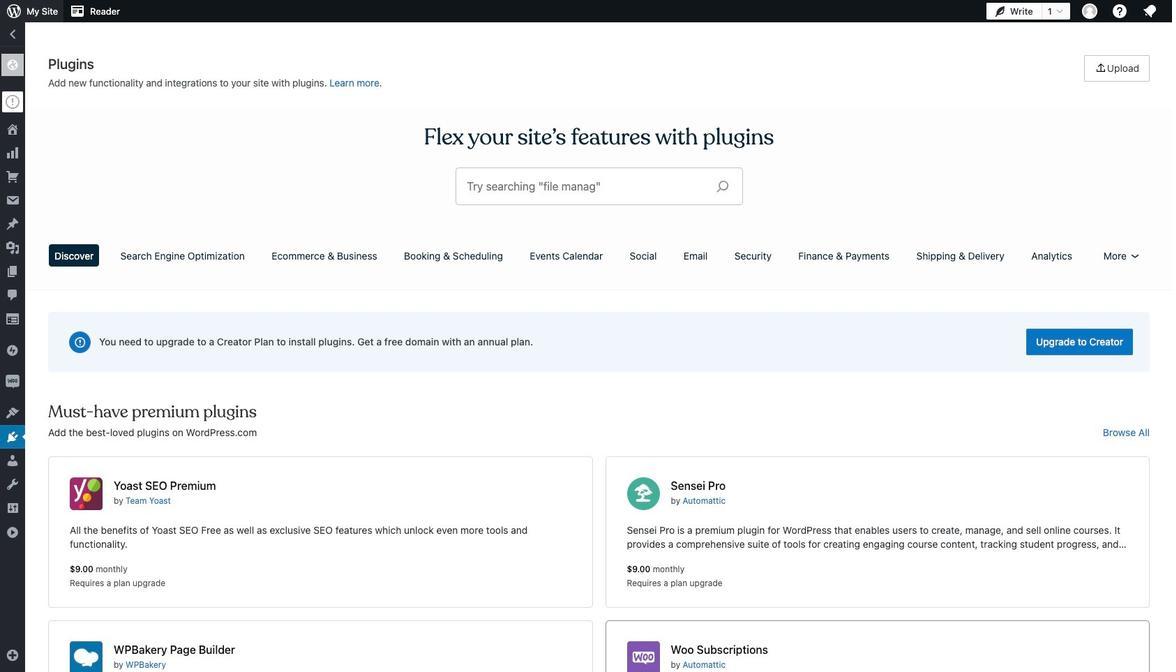Task type: locate. For each thing, give the bounding box(es) containing it.
None search field
[[456, 168, 742, 205]]

help image
[[1112, 3, 1129, 20]]

0 vertical spatial img image
[[6, 343, 20, 357]]

main content
[[43, 55, 1155, 672]]

1 img image from the top
[[6, 343, 20, 357]]

plugin icon image
[[70, 477, 103, 510], [627, 477, 660, 510], [70, 641, 103, 672], [627, 641, 660, 672]]

img image
[[6, 343, 20, 357], [6, 375, 20, 389]]

1 vertical spatial img image
[[6, 375, 20, 389]]



Task type: describe. For each thing, give the bounding box(es) containing it.
open search image
[[705, 177, 740, 196]]

2 img image from the top
[[6, 375, 20, 389]]

my profile image
[[1083, 3, 1098, 19]]

manage your notifications image
[[1142, 3, 1159, 20]]

Search search field
[[467, 168, 705, 205]]



Task type: vqa. For each thing, say whether or not it's contained in the screenshot.
pager controls element
no



